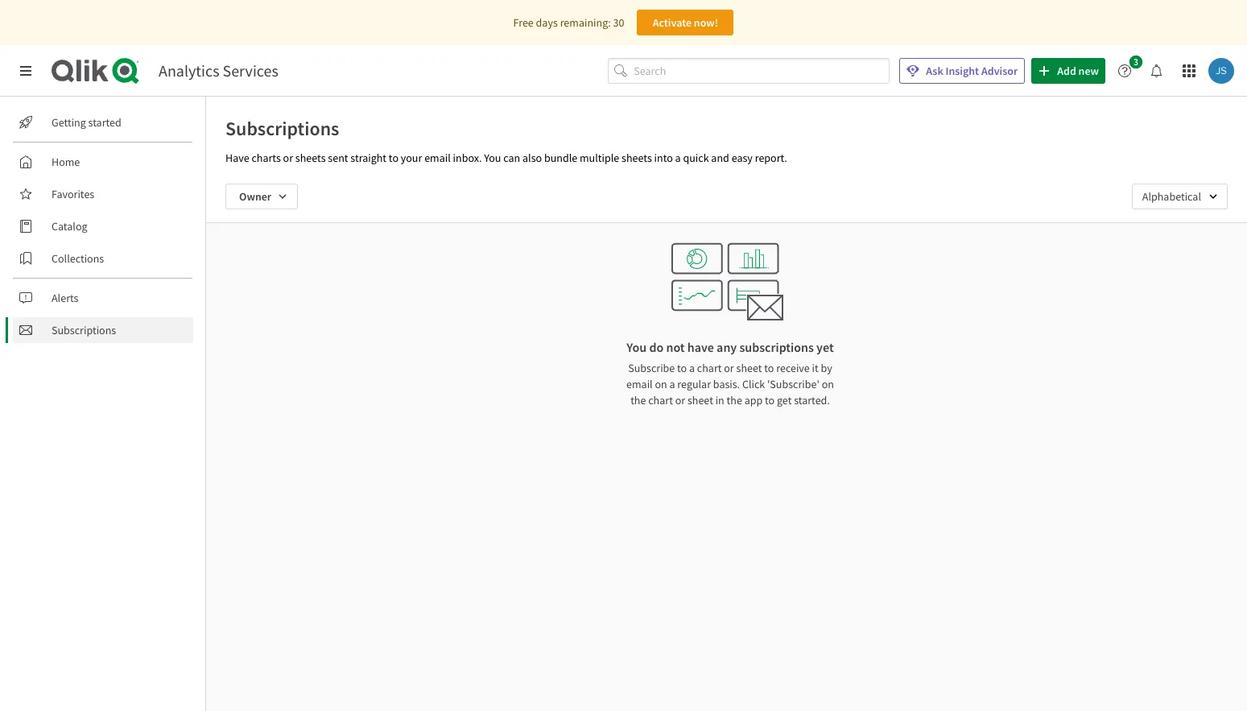 Task type: describe. For each thing, give the bounding box(es) containing it.
Alphabetical field
[[1132, 184, 1228, 209]]

3
[[1134, 56, 1139, 68]]

app
[[745, 393, 763, 407]]

1 horizontal spatial subscriptions
[[225, 116, 339, 141]]

your
[[401, 151, 422, 165]]

advisor
[[982, 64, 1018, 78]]

1 vertical spatial chart
[[648, 393, 673, 407]]

multiple
[[580, 151, 619, 165]]

services
[[223, 60, 278, 81]]

started.
[[794, 393, 830, 407]]

subscribe
[[628, 361, 675, 375]]

alerts link
[[13, 285, 193, 311]]

0 vertical spatial you
[[484, 151, 501, 165]]

to left your
[[389, 151, 399, 165]]

you do not have any subscriptions yet subscribe to a chart or sheet to receive it by email on a regular basis. click 'subscribe' on the chart or sheet in the app to get started.
[[627, 339, 834, 407]]

home
[[52, 155, 80, 169]]

collections
[[52, 251, 104, 266]]

filters region
[[206, 171, 1247, 222]]

0 vertical spatial email
[[424, 151, 451, 165]]

alerts
[[52, 291, 78, 305]]

ask insight advisor button
[[900, 58, 1025, 84]]

inbox.
[[453, 151, 482, 165]]

email inside you do not have any subscriptions yet subscribe to a chart or sheet to receive it by email on a regular basis. click 'subscribe' on the chart or sheet in the app to get started.
[[627, 377, 653, 391]]

charts
[[252, 151, 281, 165]]

2 vertical spatial a
[[670, 377, 675, 391]]

owner
[[239, 189, 271, 204]]

free
[[513, 15, 534, 30]]

30
[[613, 15, 624, 30]]

free days remaining: 30
[[513, 15, 624, 30]]

days
[[536, 15, 558, 30]]

collections link
[[13, 246, 193, 271]]

alphabetical
[[1143, 189, 1202, 204]]

can
[[504, 151, 520, 165]]

now!
[[694, 15, 718, 30]]

getting
[[52, 115, 86, 130]]

searchbar element
[[608, 58, 890, 84]]

in
[[716, 393, 725, 407]]

0 horizontal spatial or
[[283, 151, 293, 165]]

quick
[[683, 151, 709, 165]]

activate now!
[[653, 15, 718, 30]]

2 sheets from the left
[[622, 151, 652, 165]]

sent
[[328, 151, 348, 165]]

to down subscriptions
[[764, 361, 774, 375]]

you inside you do not have any subscriptions yet subscribe to a chart or sheet to receive it by email on a regular basis. click 'subscribe' on the chart or sheet in the app to get started.
[[627, 339, 647, 355]]

navigation pane element
[[0, 103, 205, 350]]

0 horizontal spatial sheet
[[688, 393, 713, 407]]



Task type: locate. For each thing, give the bounding box(es) containing it.
sheet down the regular
[[688, 393, 713, 407]]

getting started
[[52, 115, 121, 130]]

activate now! link
[[637, 10, 734, 35]]

started
[[88, 115, 121, 130]]

the
[[631, 393, 646, 407], [727, 393, 742, 407]]

add new button
[[1032, 58, 1106, 84]]

sheets left sent at top left
[[295, 151, 326, 165]]

catalog
[[52, 219, 87, 234]]

0 horizontal spatial email
[[424, 151, 451, 165]]

2 the from the left
[[727, 393, 742, 407]]

1 horizontal spatial or
[[675, 393, 685, 407]]

'subscribe'
[[767, 377, 820, 391]]

click
[[742, 377, 765, 391]]

0 vertical spatial sheet
[[736, 361, 762, 375]]

report.
[[755, 151, 787, 165]]

owner button
[[225, 184, 298, 209]]

bundle
[[544, 151, 578, 165]]

to left the get at the right
[[765, 393, 775, 407]]

favorites link
[[13, 181, 193, 207]]

it
[[812, 361, 819, 375]]

subscriptions inside navigation pane element
[[52, 323, 116, 337]]

receive
[[776, 361, 810, 375]]

1 vertical spatial or
[[724, 361, 734, 375]]

a right into
[[675, 151, 681, 165]]

3 button
[[1112, 56, 1148, 84]]

1 horizontal spatial sheet
[[736, 361, 762, 375]]

0 horizontal spatial the
[[631, 393, 646, 407]]

catalog link
[[13, 213, 193, 239]]

ask
[[926, 64, 944, 78]]

get
[[777, 393, 792, 407]]

1 horizontal spatial on
[[822, 377, 834, 391]]

easy
[[732, 151, 753, 165]]

analytics
[[159, 60, 219, 81]]

you left can
[[484, 151, 501, 165]]

1 horizontal spatial sheets
[[622, 151, 652, 165]]

Search text field
[[634, 58, 890, 84]]

subscriptions link
[[13, 317, 193, 343]]

1 vertical spatial subscriptions
[[52, 323, 116, 337]]

analytics services
[[159, 60, 278, 81]]

regular
[[678, 377, 711, 391]]

sheets
[[295, 151, 326, 165], [622, 151, 652, 165]]

1 horizontal spatial email
[[627, 377, 653, 391]]

sheet up click
[[736, 361, 762, 375]]

chart down subscribe
[[648, 393, 673, 407]]

add
[[1058, 64, 1077, 78]]

a
[[675, 151, 681, 165], [689, 361, 695, 375], [670, 377, 675, 391]]

1 on from the left
[[655, 377, 667, 391]]

1 vertical spatial a
[[689, 361, 695, 375]]

add new
[[1058, 64, 1099, 78]]

remaining:
[[560, 15, 611, 30]]

2 horizontal spatial or
[[724, 361, 734, 375]]

yet
[[817, 339, 834, 355]]

have charts or sheets sent straight to your email inbox. you can also bundle multiple sheets into a quick and easy report.
[[225, 151, 787, 165]]

2 on from the left
[[822, 377, 834, 391]]

0 horizontal spatial chart
[[648, 393, 673, 407]]

subscriptions up charts
[[225, 116, 339, 141]]

the right "in"
[[727, 393, 742, 407]]

do
[[649, 339, 664, 355]]

chart up the regular
[[697, 361, 722, 375]]

0 vertical spatial or
[[283, 151, 293, 165]]

a up the regular
[[689, 361, 695, 375]]

email right your
[[424, 151, 451, 165]]

close sidebar menu image
[[19, 64, 32, 77]]

into
[[654, 151, 673, 165]]

0 horizontal spatial subscriptions
[[52, 323, 116, 337]]

1 horizontal spatial you
[[627, 339, 647, 355]]

or up basis.
[[724, 361, 734, 375]]

1 horizontal spatial the
[[727, 393, 742, 407]]

home link
[[13, 149, 193, 175]]

0 vertical spatial a
[[675, 151, 681, 165]]

or
[[283, 151, 293, 165], [724, 361, 734, 375], [675, 393, 685, 407]]

activate
[[653, 15, 692, 30]]

also
[[523, 151, 542, 165]]

email
[[424, 151, 451, 165], [627, 377, 653, 391]]

straight
[[351, 151, 387, 165]]

analytics services element
[[159, 60, 278, 81]]

on down subscribe
[[655, 377, 667, 391]]

new
[[1079, 64, 1099, 78]]

or down the regular
[[675, 393, 685, 407]]

2 vertical spatial or
[[675, 393, 685, 407]]

1 vertical spatial you
[[627, 339, 647, 355]]

1 vertical spatial sheet
[[688, 393, 713, 407]]

0 horizontal spatial on
[[655, 377, 667, 391]]

on down the by
[[822, 377, 834, 391]]

any
[[717, 339, 737, 355]]

sheet
[[736, 361, 762, 375], [688, 393, 713, 407]]

sheets left into
[[622, 151, 652, 165]]

you left do
[[627, 339, 647, 355]]

basis.
[[713, 377, 740, 391]]

you
[[484, 151, 501, 165], [627, 339, 647, 355]]

subscriptions
[[740, 339, 814, 355]]

email down subscribe
[[627, 377, 653, 391]]

have
[[225, 151, 249, 165]]

have
[[688, 339, 714, 355]]

1 horizontal spatial chart
[[697, 361, 722, 375]]

by
[[821, 361, 833, 375]]

or right charts
[[283, 151, 293, 165]]

subscriptions down alerts
[[52, 323, 116, 337]]

to up the regular
[[677, 361, 687, 375]]

favorites
[[52, 187, 94, 201]]

on
[[655, 377, 667, 391], [822, 377, 834, 391]]

not
[[666, 339, 685, 355]]

1 sheets from the left
[[295, 151, 326, 165]]

to
[[389, 151, 399, 165], [677, 361, 687, 375], [764, 361, 774, 375], [765, 393, 775, 407]]

1 vertical spatial email
[[627, 377, 653, 391]]

getting started link
[[13, 110, 193, 135]]

subscriptions
[[225, 116, 339, 141], [52, 323, 116, 337]]

1 the from the left
[[631, 393, 646, 407]]

jacob simon image
[[1209, 58, 1235, 84]]

insight
[[946, 64, 979, 78]]

ask insight advisor
[[926, 64, 1018, 78]]

0 vertical spatial chart
[[697, 361, 722, 375]]

0 horizontal spatial you
[[484, 151, 501, 165]]

chart
[[697, 361, 722, 375], [648, 393, 673, 407]]

and
[[711, 151, 729, 165]]

a left the regular
[[670, 377, 675, 391]]

0 vertical spatial subscriptions
[[225, 116, 339, 141]]

the down subscribe
[[631, 393, 646, 407]]

0 horizontal spatial sheets
[[295, 151, 326, 165]]



Task type: vqa. For each thing, say whether or not it's contained in the screenshot.
'minutes'
no



